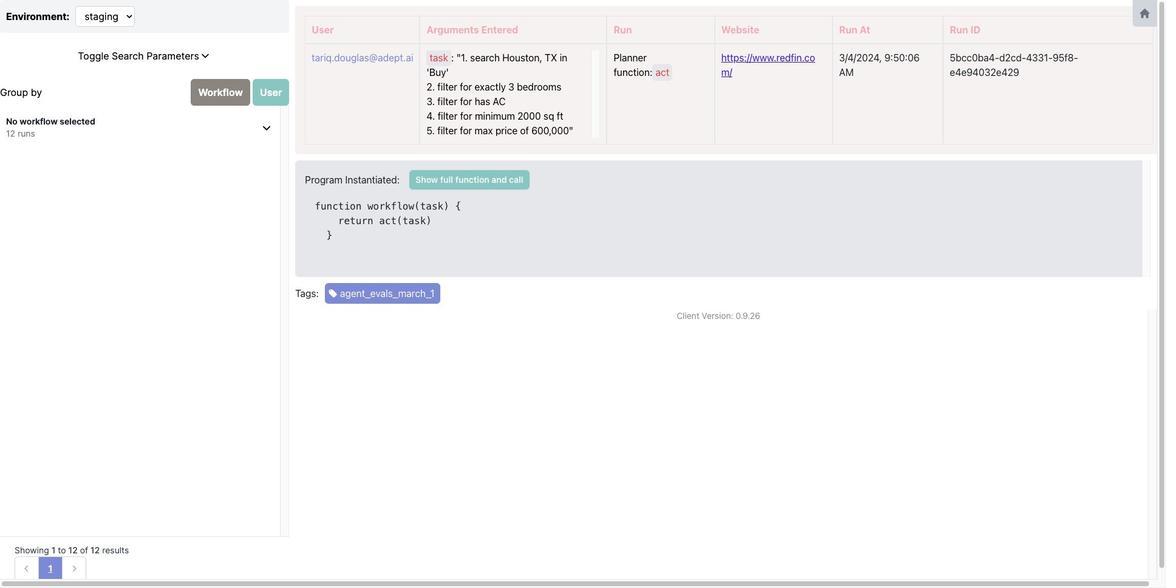 Task type: vqa. For each thing, say whether or not it's contained in the screenshot.
www.glassdoor.com stephanie.aranda@adept.ai 11/22/2023, 9:47:37 PM's 'PM'
no



Task type: locate. For each thing, give the bounding box(es) containing it.
pagination element
[[15, 557, 86, 581]]



